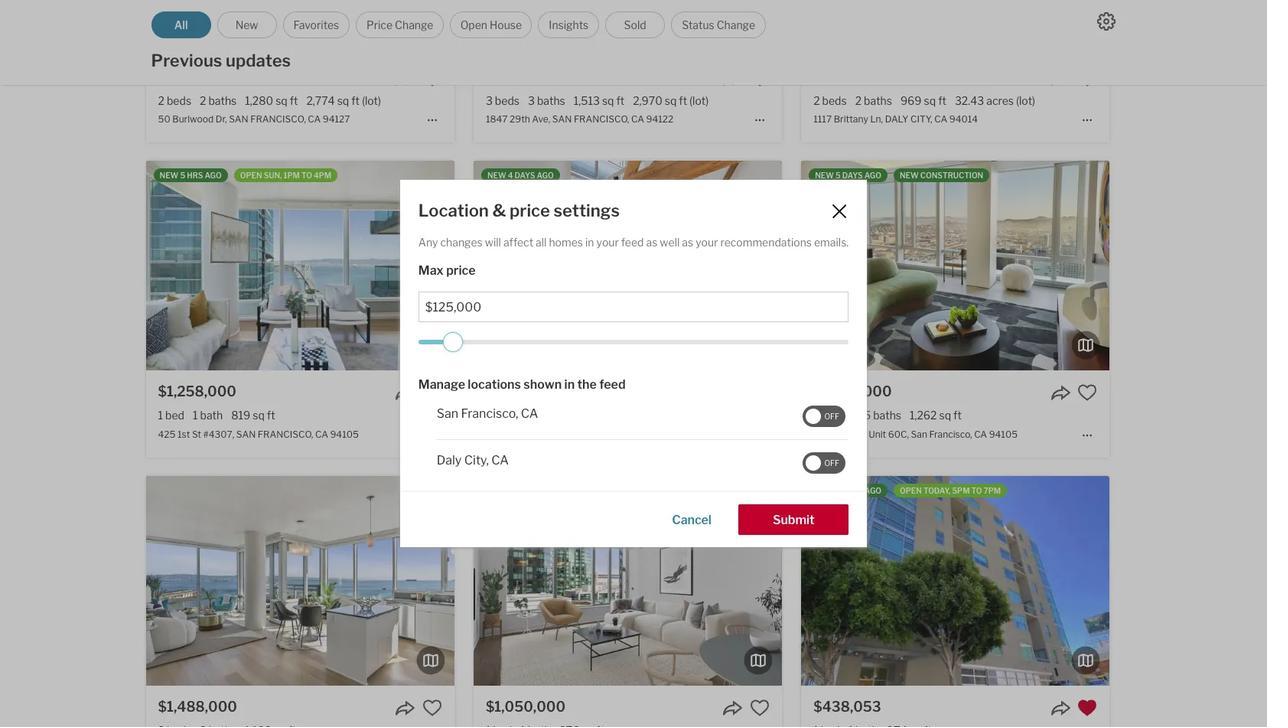 Task type: vqa. For each thing, say whether or not it's contained in the screenshot.
the question
no



Task type: locate. For each thing, give the bounding box(es) containing it.
beds up 1117 at the top
[[822, 94, 847, 107]]

3 1 from the left
[[486, 409, 491, 422]]

1 bed for 2 baths
[[486, 409, 512, 422]]

sq right "1,513"
[[602, 94, 614, 107]]

days for $438,053
[[843, 486, 863, 495]]

open left 1pm
[[240, 171, 262, 180]]

2 up 50
[[158, 94, 165, 107]]

ft right 2,774
[[351, 94, 360, 107]]

sq right 819
[[253, 409, 265, 422]]

2 change from the left
[[717, 18, 755, 31]]

1 horizontal spatial 1
[[193, 409, 198, 422]]

francisco, up 650
[[461, 406, 518, 421]]

ft right 2,970
[[679, 94, 687, 107]]

sq up 94122
[[665, 94, 677, 107]]

0 horizontal spatial your
[[597, 236, 619, 249]]

sq for $798,000
[[924, 94, 936, 107]]

francisco, down 1,280 sq ft
[[250, 113, 306, 125]]

status change
[[682, 18, 755, 31]]

sun, left 2pm at the left bottom of the page
[[596, 486, 614, 495]]

beds up burlwood
[[167, 94, 191, 107]]

1 photo of 1847 29th ave, san francisco, ca 94122 image from the left
[[165, 0, 474, 56]]

1 94105 from the left
[[330, 428, 359, 440]]

0 vertical spatial feed
[[621, 236, 644, 249]]

1,280
[[245, 94, 273, 107]]

1 horizontal spatial bed
[[493, 409, 512, 422]]

1 up "425"
[[158, 409, 163, 422]]

ft
[[290, 94, 298, 107], [351, 94, 360, 107], [616, 94, 625, 107], [679, 94, 687, 107], [938, 94, 947, 107], [267, 409, 275, 422], [954, 409, 962, 422]]

0 vertical spatial new 5 days ago
[[815, 171, 882, 180]]

1 horizontal spatial favorite button image
[[1078, 383, 1098, 403]]

option group
[[151, 11, 766, 38]]

2 photo of 50 burlwood dr, san francisco, ca 94127 image from the left
[[454, 0, 763, 56]]

29th
[[510, 113, 530, 125]]

new left "hrs"
[[160, 171, 179, 180]]

as right well
[[682, 236, 694, 249]]

feed right 'the'
[[599, 377, 626, 392]]

sun, for $1,258,000
[[264, 171, 282, 180]]

ago right 4
[[537, 171, 554, 180]]

brittany
[[834, 113, 868, 125]]

1 for 1 bath
[[158, 409, 163, 422]]

425
[[158, 428, 176, 440]]

$1,488,000
[[158, 698, 237, 715]]

1st
[[178, 428, 190, 440]]

1 vertical spatial new 5 days ago
[[487, 486, 554, 495]]

to
[[302, 171, 312, 180], [635, 486, 645, 495], [972, 486, 982, 495]]

days for $2,195,000
[[842, 171, 863, 180]]

in right homes
[[585, 236, 594, 249]]

open sun, 2pm to 4pm
[[572, 486, 665, 495]]

previous updates
[[151, 51, 291, 70]]

hrs
[[187, 171, 203, 180]]

1 horizontal spatial 2 baths
[[521, 409, 558, 422]]

0 horizontal spatial 5
[[180, 171, 185, 180]]

san for 650
[[587, 428, 603, 440]]

2 bed from the left
[[493, 409, 512, 422]]

4pm right 2pm at the left bottom of the page
[[647, 486, 665, 495]]

favorite button image
[[1078, 383, 1098, 403], [422, 698, 442, 718]]

1 photo of 181 fremont unit 60c, san francisco, ca 94105 image from the left
[[493, 161, 802, 371]]

sq right '1,262'
[[939, 409, 951, 422]]

st right 1st
[[192, 428, 201, 440]]

baths up unit
[[873, 409, 902, 422]]

1 (lot) from the left
[[362, 94, 381, 107]]

$2,195,000
[[814, 384, 892, 400]]

ft right '1,262'
[[954, 409, 962, 422]]

bath
[[200, 409, 223, 422]]

2 (lot) from the left
[[690, 94, 709, 107]]

feed
[[621, 236, 644, 249], [599, 377, 626, 392]]

1 photo of 425 1st st #4307, san francisco, ca 94105 image from the left
[[0, 161, 146, 371]]

favorite button checkbox
[[750, 68, 770, 88], [422, 698, 442, 718]]

new down 1117 at the top
[[815, 171, 834, 180]]

to left 7pm
[[972, 486, 982, 495]]

photo of 301 bryant st unit d23, san francisco, ca 94107 image
[[493, 476, 802, 685], [801, 476, 1110, 685], [1110, 476, 1267, 685]]

price
[[510, 201, 550, 221], [446, 263, 476, 278]]

2 beds for $798,000
[[814, 94, 847, 107]]

5 down "brittany"
[[836, 171, 841, 180]]

2 baths up 'ln,'
[[855, 94, 892, 107]]

0 horizontal spatial change
[[395, 18, 434, 31]]

1 horizontal spatial 3
[[528, 94, 535, 107]]

1 1 from the left
[[158, 409, 163, 422]]

new 5 days ago for $2,195,000
[[815, 171, 882, 180]]

favorite button image
[[422, 68, 442, 88], [750, 68, 770, 88], [1078, 68, 1098, 88], [422, 383, 442, 403], [750, 698, 770, 718], [1078, 698, 1098, 718]]

1 horizontal spatial 4pm
[[647, 486, 665, 495]]

1 horizontal spatial your
[[696, 236, 718, 249]]

ago
[[205, 171, 222, 180], [537, 171, 554, 180], [865, 171, 882, 180], [537, 486, 554, 495], [865, 486, 882, 495]]

baths up "dr,"
[[209, 94, 237, 107]]

2 horizontal spatial 1
[[486, 409, 491, 422]]

$1,050,000
[[486, 698, 566, 715]]

sq for $998,000
[[276, 94, 288, 107]]

0 horizontal spatial 2 baths
[[200, 94, 237, 107]]

2 beds up 50
[[158, 94, 191, 107]]

0 horizontal spatial 94105
[[330, 428, 359, 440]]

ft left 32.43
[[938, 94, 947, 107]]

san right #304,
[[587, 428, 603, 440]]

new for $2,195,000
[[815, 171, 834, 180]]

$1,288,000
[[486, 69, 564, 85]]

in
[[585, 236, 594, 249], [564, 377, 575, 392]]

any changes will affect all homes in your feed as well as your recommendations emails.
[[418, 236, 849, 249]]

2 up "brittany"
[[855, 94, 862, 107]]

photo of 650 delancey st #304, san francisco, ca 94107 image
[[165, 161, 474, 371], [474, 161, 782, 371], [782, 161, 1091, 371]]

1 st from the left
[[192, 428, 201, 440]]

3 up 1847
[[486, 94, 493, 107]]

ago for $2,195,000
[[865, 171, 882, 180]]

open left today,
[[900, 486, 922, 495]]

open
[[460, 18, 488, 31]]

1 vertical spatial sun,
[[596, 486, 614, 495]]

feed left well
[[621, 236, 644, 249]]

0 vertical spatial sun,
[[264, 171, 282, 180]]

0 horizontal spatial favorite button image
[[422, 698, 442, 718]]

0 horizontal spatial open
[[240, 171, 262, 180]]

1 photo of 201 folsom st unit 11d, san francisco, ca 94105 image from the left
[[165, 476, 474, 685]]

94105 for $1,258,000
[[330, 428, 359, 440]]

to for $1,050,000
[[635, 486, 645, 495]]

1 photo of 301 bryant st unit d23, san francisco, ca 94107 image from the left
[[493, 476, 802, 685]]

1 vertical spatial favorite button image
[[422, 698, 442, 718]]

(lot) right acres
[[1016, 94, 1036, 107]]

status
[[682, 18, 715, 31]]

3 (lot) from the left
[[1016, 94, 1036, 107]]

days down "brittany"
[[842, 171, 863, 180]]

2 3 from the left
[[528, 94, 535, 107]]

bed for 2 baths
[[493, 409, 512, 422]]

0 horizontal spatial new 5 days ago
[[487, 486, 554, 495]]

change right price
[[395, 18, 434, 31]]

$1,199,000
[[486, 384, 562, 400]]

new left 4
[[487, 171, 506, 180]]

0 horizontal spatial st
[[192, 428, 201, 440]]

bed
[[165, 409, 184, 422], [493, 409, 512, 422]]

san down 819
[[236, 428, 256, 440]]

ft for $2,195,000
[[954, 409, 962, 422]]

1 horizontal spatial new 5 days ago
[[815, 171, 882, 180]]

5 left "hrs"
[[180, 171, 185, 180]]

francisco, down 1,513 sq ft on the top of the page
[[574, 113, 629, 125]]

san
[[229, 113, 248, 125], [552, 113, 572, 125], [236, 428, 256, 440]]

1 bed from the left
[[165, 409, 184, 422]]

4
[[508, 171, 513, 180]]

ago for $1,258,000
[[205, 171, 222, 180]]

beds up 1847
[[495, 94, 520, 107]]

0 horizontal spatial bed
[[165, 409, 184, 422]]

bed up "425"
[[165, 409, 184, 422]]

days
[[515, 171, 535, 180], [842, 171, 863, 180], [515, 486, 535, 495], [843, 486, 863, 495]]

0 horizontal spatial to
[[302, 171, 312, 180]]

3 photo of 301 bryant st unit d23, san francisco, ca 94107 image from the left
[[1110, 476, 1267, 685]]

0 horizontal spatial 1 bed
[[158, 409, 184, 422]]

bed up 650
[[493, 409, 512, 422]]

affect
[[504, 236, 533, 249]]

1 horizontal spatial 1 bed
[[486, 409, 512, 422]]

new left 'construction'
[[900, 171, 919, 180]]

change for price change
[[395, 18, 434, 31]]

2 up delancey
[[521, 409, 527, 422]]

5
[[180, 171, 185, 180], [836, 171, 841, 180], [508, 486, 513, 495]]

(lot) right 2,970
[[690, 94, 709, 107]]

any
[[418, 236, 438, 249]]

baths up ave,
[[537, 94, 565, 107]]

photo of 201 folsom st unit 11d, san francisco, ca 94105 image
[[165, 476, 474, 685], [474, 476, 782, 685], [782, 476, 1091, 685]]

2 horizontal spatial francisco,
[[929, 428, 972, 440]]

house
[[490, 18, 522, 31]]

sq for $2,195,000
[[939, 409, 951, 422]]

favorite button image for $1,258,000
[[422, 383, 442, 403]]

to right 1pm
[[302, 171, 312, 180]]

2 1 bed from the left
[[486, 409, 512, 422]]

1117
[[814, 113, 832, 125]]

#304,
[[559, 428, 585, 440]]

$798,000
[[814, 69, 882, 85]]

price
[[367, 18, 393, 31]]

2 horizontal spatial open
[[900, 486, 922, 495]]

1 horizontal spatial to
[[635, 486, 645, 495]]

your down settings
[[597, 236, 619, 249]]

4pm for $1,258,000
[[314, 171, 331, 180]]

1 left bath
[[193, 409, 198, 422]]

sq right 969
[[924, 94, 936, 107]]

1 horizontal spatial (lot)
[[690, 94, 709, 107]]

photo of 1117 brittany ln, daly city, ca 94014 image
[[493, 0, 802, 56], [801, 0, 1110, 56], [1110, 0, 1267, 56]]

1 your from the left
[[597, 236, 619, 249]]

0 horizontal spatial (lot)
[[362, 94, 381, 107]]

3 up ave,
[[528, 94, 535, 107]]

daly
[[437, 453, 462, 467]]

1 vertical spatial favorite button checkbox
[[422, 698, 442, 718]]

1pm
[[284, 171, 300, 180]]

ago right "hrs"
[[205, 171, 222, 180]]

1 horizontal spatial as
[[682, 236, 694, 249]]

cancel button
[[653, 504, 726, 535]]

1 bed
[[158, 409, 184, 422], [486, 409, 512, 422]]

2 photo of 501 beale st unit 10a, san francisco, ca 94105 image from the left
[[146, 476, 454, 685]]

0 horizontal spatial 3
[[486, 94, 493, 107]]

ft left 2,774
[[290, 94, 298, 107]]

beds for $798,000
[[822, 94, 847, 107]]

manage
[[418, 377, 465, 392]]

new for $1,258,000
[[160, 171, 179, 180]]

1 horizontal spatial francisco,
[[605, 428, 648, 440]]

4pm right 1pm
[[314, 171, 331, 180]]

6
[[836, 486, 841, 495]]

change for status change
[[717, 18, 755, 31]]

2 horizontal spatial to
[[972, 486, 982, 495]]

3 photo of 1117 brittany ln, daly city, ca 94014 image from the left
[[1110, 0, 1267, 56]]

photo of 50 burlwood dr, san francisco, ca 94127 image
[[146, 0, 454, 56], [454, 0, 763, 56]]

st left #304,
[[548, 428, 557, 440]]

1 vertical spatial price
[[446, 263, 476, 278]]

favorites
[[293, 18, 339, 31]]

2 baths up "dr,"
[[200, 94, 237, 107]]

ca
[[308, 113, 321, 125], [631, 113, 644, 125], [935, 113, 948, 125], [521, 406, 538, 421], [315, 428, 328, 440], [650, 428, 663, 440], [974, 428, 987, 440], [492, 453, 509, 467]]

0 horizontal spatial 1
[[158, 409, 163, 422]]

change inside option
[[717, 18, 755, 31]]

beds up 181
[[822, 409, 847, 422]]

new left '6' on the bottom
[[815, 486, 834, 495]]

2 st from the left
[[548, 428, 557, 440]]

1 bed up "425"
[[158, 409, 184, 422]]

2 beds for $2,195,000
[[814, 409, 847, 422]]

ago down 'ln,'
[[865, 171, 882, 180]]

2 photo of 301 bryant st unit d23, san francisco, ca 94107 image from the left
[[801, 476, 1110, 685]]

sun,
[[264, 171, 282, 180], [596, 486, 614, 495]]

ft up 425 1st st #4307, san francisco, ca 94105 on the bottom of page
[[267, 409, 275, 422]]

0 horizontal spatial as
[[646, 236, 658, 249]]

1 bed up 650
[[486, 409, 512, 422]]

2,774 sq ft (lot)
[[306, 94, 381, 107]]

1 1 bed from the left
[[158, 409, 184, 422]]

94105
[[330, 428, 359, 440], [989, 428, 1018, 440]]

2 1 from the left
[[193, 409, 198, 422]]

city,
[[911, 113, 933, 125]]

2 94105 from the left
[[989, 428, 1018, 440]]

2 up burlwood
[[200, 94, 206, 107]]

1 photo of 501 beale st unit 10a, san francisco, ca 94105 image from the left
[[0, 476, 146, 685]]

baths
[[209, 94, 237, 107], [537, 94, 565, 107], [864, 94, 892, 107], [529, 409, 558, 422], [873, 409, 902, 422]]

francisco, down 1,262 sq ft
[[929, 428, 972, 440]]

Status Change radio
[[671, 11, 766, 38]]

location & price settings
[[418, 201, 620, 221]]

ft for $1,258,000
[[267, 409, 275, 422]]

94105 for $2,195,000
[[989, 428, 1018, 440]]

1,262
[[910, 409, 937, 422]]

2 photo of 1847 29th ave, san francisco, ca 94122 image from the left
[[474, 0, 782, 56]]

in left 'the'
[[564, 377, 575, 392]]

photo of 1847 29th ave, san francisco, ca 94122 image
[[165, 0, 474, 56], [474, 0, 782, 56]]

2 baths for $798,000
[[855, 94, 892, 107]]

open left 2pm at the left bottom of the page
[[572, 486, 594, 495]]

1 vertical spatial 4pm
[[647, 486, 665, 495]]

2 beds up 1117 at the top
[[814, 94, 847, 107]]

1 3 from the left
[[486, 94, 493, 107]]

2 horizontal spatial san
[[911, 428, 927, 440]]

ft left 2,970
[[616, 94, 625, 107]]

969
[[901, 94, 922, 107]]

new 6 days ago
[[815, 486, 882, 495]]

price down changes
[[446, 263, 476, 278]]

(lot)
[[362, 94, 381, 107], [690, 94, 709, 107], [1016, 94, 1036, 107]]

3 photo of 650 delancey st #304, san francisco, ca 94107 image from the left
[[782, 161, 1091, 371]]

969 sq ft
[[901, 94, 947, 107]]

st
[[192, 428, 201, 440], [548, 428, 557, 440]]

francisco, for 181
[[929, 428, 972, 440]]

san for $1,288,000
[[552, 113, 572, 125]]

francisco, left 94107 at the right
[[605, 428, 648, 440]]

favorite button checkbox for $438,053
[[1078, 698, 1098, 718]]

san right "dr,"
[[229, 113, 248, 125]]

new 5 days ago down "brittany"
[[815, 171, 882, 180]]

1 horizontal spatial change
[[717, 18, 755, 31]]

ago down delancey
[[537, 486, 554, 495]]

days right '6' on the bottom
[[843, 486, 863, 495]]

ft for $998,000
[[290, 94, 298, 107]]

1 horizontal spatial open
[[572, 486, 594, 495]]

price change
[[367, 18, 434, 31]]

san right ave,
[[552, 113, 572, 125]]

2 horizontal spatial (lot)
[[1016, 94, 1036, 107]]

francisco,
[[250, 113, 306, 125], [574, 113, 629, 125], [258, 428, 313, 440]]

san down '1,262'
[[911, 428, 927, 440]]

baths up 'ln,'
[[864, 94, 892, 107]]

1 horizontal spatial st
[[548, 428, 557, 440]]

open for $1,258,000
[[240, 171, 262, 180]]

1 change from the left
[[395, 18, 434, 31]]

new 5 days ago down city, on the bottom of page
[[487, 486, 554, 495]]

1 horizontal spatial 5
[[508, 486, 513, 495]]

new for $438,053
[[815, 486, 834, 495]]

(lot) for $1,288,000
[[690, 94, 709, 107]]

0 vertical spatial 4pm
[[314, 171, 331, 180]]

5 for $1,050,000
[[508, 486, 513, 495]]

1
[[158, 409, 163, 422], [193, 409, 198, 422], [486, 409, 491, 422]]

ln,
[[870, 113, 883, 125]]

0 vertical spatial favorite button image
[[1078, 383, 1098, 403]]

price right &
[[510, 201, 550, 221]]

819
[[231, 409, 250, 422]]

change inside radio
[[395, 18, 434, 31]]

2 beds up 181
[[814, 409, 847, 422]]

ago for $438,053
[[865, 486, 882, 495]]

2 photo of 1117 brittany ln, daly city, ca 94014 image from the left
[[801, 0, 1110, 56]]

your right well
[[696, 236, 718, 249]]

baths for $798,000
[[864, 94, 892, 107]]

1117 brittany ln, daly city, ca 94014
[[814, 113, 978, 125]]

favorite button checkbox
[[422, 68, 442, 88], [1078, 68, 1098, 88], [422, 383, 442, 403], [1078, 383, 1098, 403], [750, 698, 770, 718], [1078, 698, 1098, 718]]

change
[[395, 18, 434, 31], [717, 18, 755, 31]]

new for $1,199,000
[[487, 171, 506, 180]]

0 horizontal spatial favorite button checkbox
[[422, 698, 442, 718]]

sun, left 1pm
[[264, 171, 282, 180]]

0 horizontal spatial sun,
[[264, 171, 282, 180]]

2 horizontal spatial 5
[[836, 171, 841, 180]]

2 up 181
[[814, 409, 820, 422]]

locations
[[468, 377, 521, 392]]

1 horizontal spatial san
[[587, 428, 603, 440]]

2 horizontal spatial 2 baths
[[855, 94, 892, 107]]

5 down daly city, ca
[[508, 486, 513, 495]]

2 baths up delancey
[[521, 409, 558, 422]]

1 horizontal spatial sun,
[[596, 486, 614, 495]]

0 horizontal spatial 4pm
[[314, 171, 331, 180]]

1 horizontal spatial in
[[585, 236, 594, 249]]

to right 2pm at the left bottom of the page
[[635, 486, 645, 495]]

new 5 days ago
[[815, 171, 882, 180], [487, 486, 554, 495]]

ft for $798,000
[[938, 94, 947, 107]]

ago right '6' on the bottom
[[865, 486, 882, 495]]

photo of 181 fremont unit 60c, san francisco, ca 94105 image
[[493, 161, 802, 371], [801, 161, 1110, 371], [1110, 161, 1267, 371]]

Insights radio
[[538, 11, 599, 38]]

days right 4
[[515, 171, 535, 180]]

0 vertical spatial favorite button checkbox
[[750, 68, 770, 88]]

5pm
[[952, 486, 970, 495]]

new down city, on the bottom of page
[[487, 486, 506, 495]]

4pm
[[314, 171, 331, 180], [647, 486, 665, 495]]

favorite button checkbox for $2,195,000
[[1078, 383, 1098, 403]]

1 vertical spatial in
[[564, 377, 575, 392]]

sq right "1,280"
[[276, 94, 288, 107]]

photo of 501 beale st unit 10a, san francisco, ca 94105 image
[[0, 476, 146, 685], [146, 476, 454, 685], [454, 476, 763, 685]]

1 horizontal spatial favorite button checkbox
[[750, 68, 770, 88]]

days down delancey
[[515, 486, 535, 495]]

#4307,
[[203, 428, 234, 440]]

open for $1,050,000
[[572, 486, 594, 495]]

photo of 425 1st st #4307, san francisco, ca 94105 image
[[0, 161, 146, 371], [146, 161, 454, 371], [454, 161, 763, 371]]

bed for 1 bath
[[165, 409, 184, 422]]

1 up 650
[[486, 409, 491, 422]]

new for $1,050,000
[[487, 486, 506, 495]]

3 baths
[[528, 94, 565, 107]]

0 vertical spatial price
[[510, 201, 550, 221]]

ago for $1,199,000
[[537, 171, 554, 180]]

favorite button image for $1,050,000
[[750, 698, 770, 718]]

1 horizontal spatial 94105
[[989, 428, 1018, 440]]

san down "manage"
[[437, 406, 458, 421]]

st for #4307,
[[192, 428, 201, 440]]



Task type: describe. For each thing, give the bounding box(es) containing it.
emails.
[[814, 236, 849, 249]]

construction
[[921, 171, 984, 180]]

Max price slider range field
[[418, 332, 849, 352]]

favorite button checkbox for $1,050,000
[[750, 698, 770, 718]]

settings
[[554, 201, 620, 221]]

1,262 sq ft
[[910, 409, 962, 422]]

Favorites radio
[[283, 11, 350, 38]]

0 horizontal spatial price
[[446, 263, 476, 278]]

st for #304,
[[548, 428, 557, 440]]

all
[[174, 18, 188, 31]]

city,
[[464, 453, 489, 467]]

819 sq ft
[[231, 409, 275, 422]]

1847 29th ave, san francisco, ca 94122
[[486, 113, 674, 125]]

favorite button image for $998,000
[[422, 68, 442, 88]]

francisco, for 650
[[605, 428, 648, 440]]

2 photo of 201 folsom st unit 11d, san francisco, ca 94105 image from the left
[[474, 476, 782, 685]]

2 photo of 425 1st st #4307, san francisco, ca 94105 image from the left
[[146, 161, 454, 371]]

changes
[[440, 236, 483, 249]]

sun, for $1,050,000
[[596, 486, 614, 495]]

dr,
[[216, 113, 227, 125]]

new 5 days ago for $1,050,000
[[487, 486, 554, 495]]

favorite button image for $798,000
[[1078, 68, 1098, 88]]

1 photo of 650 delancey st #304, san francisco, ca 94107 image from the left
[[165, 161, 474, 371]]

baths for $998,000
[[209, 94, 237, 107]]

(lot) for $998,000
[[362, 94, 381, 107]]

san for $998,000
[[229, 113, 248, 125]]

all
[[536, 236, 547, 249]]

option group containing all
[[151, 11, 766, 38]]

days for $1,050,000
[[515, 486, 535, 495]]

favorite button image for $1,288,000
[[750, 68, 770, 88]]

days for $1,199,000
[[515, 171, 535, 180]]

baths up delancey
[[529, 409, 558, 422]]

94122
[[646, 113, 674, 125]]

location
[[418, 201, 489, 221]]

3 photo of 501 beale st unit 10a, san francisco, ca 94105 image from the left
[[454, 476, 763, 685]]

beds for $998,000
[[167, 94, 191, 107]]

50
[[158, 113, 170, 125]]

0 vertical spatial in
[[585, 236, 594, 249]]

delancey
[[506, 428, 546, 440]]

0 horizontal spatial in
[[564, 377, 575, 392]]

650
[[486, 428, 504, 440]]

submit
[[773, 512, 815, 527]]

francisco, for $1,288,000
[[574, 113, 629, 125]]

Sold radio
[[605, 11, 665, 38]]

1 photo of 1117 brittany ln, daly city, ca 94014 image from the left
[[493, 0, 802, 56]]

94127
[[323, 113, 350, 125]]

1 bath
[[193, 409, 223, 422]]

50 burlwood dr, san francisco, ca 94127
[[158, 113, 350, 125]]

2,970
[[633, 94, 663, 107]]

ft for $1,288,000
[[616, 94, 625, 107]]

181 fremont unit 60c, san francisco, ca 94105
[[814, 428, 1018, 440]]

All radio
[[151, 11, 211, 38]]

$1,258,000
[[158, 384, 236, 400]]

2 photo of 181 fremont unit 60c, san francisco, ca 94105 image from the left
[[801, 161, 1110, 371]]

francisco, down 819 sq ft at the bottom of page
[[258, 428, 313, 440]]

favorite button checkbox for $1,488,000
[[422, 698, 442, 718]]

3 photo of 201 folsom st unit 11d, san francisco, ca 94105 image from the left
[[782, 476, 1091, 685]]

2 as from the left
[[682, 236, 694, 249]]

Max price input text field
[[425, 300, 842, 314]]

4pm for $1,050,000
[[647, 486, 665, 495]]

1,513 sq ft
[[574, 94, 625, 107]]

ago for $1,050,000
[[537, 486, 554, 495]]

francisco, for $998,000
[[250, 113, 306, 125]]

today,
[[924, 486, 951, 495]]

favorite button image for $438,053
[[1078, 698, 1098, 718]]

san for 181
[[911, 428, 927, 440]]

favorite button checkbox for $998,000
[[422, 68, 442, 88]]

2 baths for $998,000
[[200, 94, 237, 107]]

updates
[[226, 51, 291, 70]]

650 delancey st #304, san francisco, ca 94107
[[486, 428, 693, 440]]

1 photo of 50 burlwood dr, san francisco, ca 94127 image from the left
[[146, 0, 454, 56]]

5 for $1,258,000
[[180, 171, 185, 180]]

will
[[485, 236, 501, 249]]

unit
[[869, 428, 886, 440]]

94107
[[665, 428, 693, 440]]

$438,053
[[814, 698, 881, 715]]

insights
[[549, 18, 589, 31]]

1 vertical spatial feed
[[599, 377, 626, 392]]

New radio
[[217, 11, 277, 38]]

open house
[[460, 18, 522, 31]]

Price Change radio
[[356, 11, 444, 38]]

0 horizontal spatial san
[[437, 406, 458, 421]]

3 photo of 425 1st st #4307, san francisco, ca 94105 image from the left
[[454, 161, 763, 371]]

0 horizontal spatial francisco,
[[461, 406, 518, 421]]

to for $438,053
[[972, 486, 982, 495]]

2 your from the left
[[696, 236, 718, 249]]

the
[[577, 377, 597, 392]]

new 4 days ago
[[487, 171, 554, 180]]

3 photo of 181 fremont unit 60c, san francisco, ca 94105 image from the left
[[1110, 161, 1267, 371]]

well
[[660, 236, 680, 249]]

sq for $1,288,000
[[602, 94, 614, 107]]

favorite button checkbox for $798,000
[[1078, 68, 1098, 88]]

open sun, 1pm to 4pm
[[240, 171, 331, 180]]

fremont
[[830, 428, 867, 440]]

new
[[235, 18, 258, 31]]

manage locations shown in the feed
[[418, 377, 626, 392]]

shown
[[524, 377, 562, 392]]

1847
[[486, 113, 508, 125]]

submit button
[[739, 504, 849, 535]]

favorite button checkbox for $1,288,000
[[750, 68, 770, 88]]

open today, 5pm to 7pm
[[900, 486, 1001, 495]]

1 horizontal spatial price
[[510, 201, 550, 221]]

open for $438,053
[[900, 486, 922, 495]]

to for $1,258,000
[[302, 171, 312, 180]]

sq up 94127
[[337, 94, 349, 107]]

beds for $2,195,000
[[822, 409, 847, 422]]

2 up 1117 at the top
[[814, 94, 820, 107]]

1 bed for 1 bath
[[158, 409, 184, 422]]

$998,000
[[158, 69, 227, 85]]

1 for 2 baths
[[486, 409, 491, 422]]

425 1st st #4307, san francisco, ca 94105
[[158, 428, 359, 440]]

3 for 3 baths
[[528, 94, 535, 107]]

baths for $1,288,000
[[537, 94, 565, 107]]

2.5 baths
[[855, 409, 902, 422]]

sq for $1,258,000
[[253, 409, 265, 422]]

daly
[[885, 113, 909, 125]]

1,280 sq ft
[[245, 94, 298, 107]]

recommendations
[[721, 236, 812, 249]]

favorite button image for $1,488,000
[[422, 698, 442, 718]]

homes
[[549, 236, 583, 249]]

sold
[[624, 18, 646, 31]]

Open House radio
[[450, 11, 532, 38]]

beds for $1,288,000
[[495, 94, 520, 107]]

2.5
[[855, 409, 871, 422]]

favorite button image for $2,195,000
[[1078, 383, 1098, 403]]

favorite button checkbox for $1,258,000
[[422, 383, 442, 403]]

burlwood
[[172, 113, 214, 125]]

2 beds for $998,000
[[158, 94, 191, 107]]

7pm
[[984, 486, 1001, 495]]

1 as from the left
[[646, 236, 658, 249]]

new 5 hrs ago
[[160, 171, 222, 180]]

32.43
[[955, 94, 984, 107]]

baths for $2,195,000
[[873, 409, 902, 422]]

2,774
[[306, 94, 335, 107]]

san francisco, ca
[[437, 406, 538, 421]]

32.43 acres (lot)
[[955, 94, 1036, 107]]

3 for 3 beds
[[486, 94, 493, 107]]

94014
[[950, 113, 978, 125]]

5 for $2,195,000
[[836, 171, 841, 180]]

cancel
[[672, 512, 712, 527]]

acres
[[987, 94, 1014, 107]]

max
[[418, 263, 444, 278]]

181
[[814, 428, 828, 440]]

2 photo of 650 delancey st #304, san francisco, ca 94107 image from the left
[[474, 161, 782, 371]]

daly city, ca
[[437, 453, 509, 467]]



